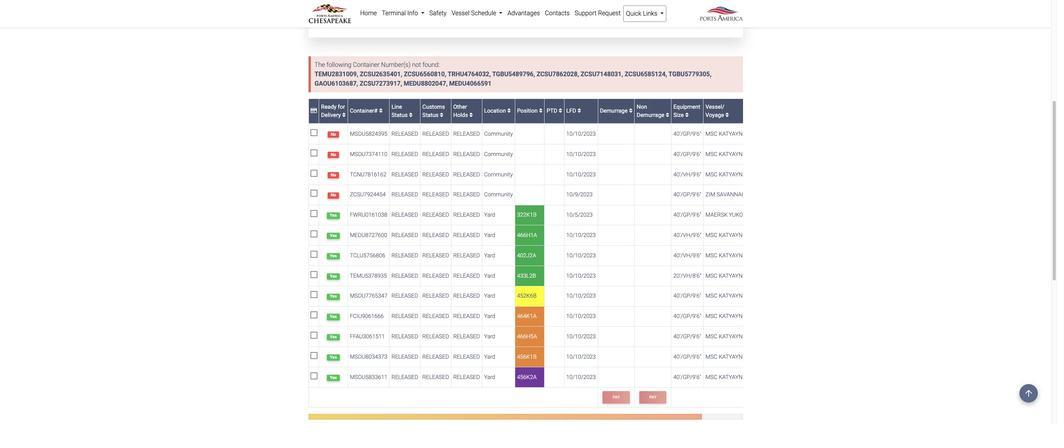 Task type: describe. For each thing, give the bounding box(es) containing it.
1 msc from the top
[[706, 131, 717, 137]]

katyayni/333r for 464k1a
[[719, 313, 759, 320]]

10/5/2023
[[566, 212, 593, 219]]

40'/vh/9'6" for 402j2a
[[673, 252, 701, 259]]

location link
[[484, 108, 511, 114]]

demurrage inside non demurrage
[[637, 112, 664, 119]]

1 40'/gp/9'6" from the top
[[673, 131, 701, 137]]

vessel/ voyage
[[706, 104, 725, 119]]

katyayni/333r for 466h5a
[[719, 334, 759, 340]]

no for tcnu7816162
[[331, 172, 336, 178]]

for
[[338, 104, 345, 110]]

10/10/2023 for 466h5a
[[566, 334, 596, 340]]

sort image inside ptd link
[[559, 108, 562, 114]]

ticket
[[406, 17, 420, 25]]

1 msc katyayni/333r from the top
[[706, 131, 759, 137]]

katyayni/333r for 433l2b
[[719, 273, 759, 279]]

vessel schedule link
[[449, 5, 505, 21]]

yard for 464k1a
[[484, 313, 495, 320]]

gaou6103687,
[[315, 80, 358, 87]]

savannah/18w
[[717, 192, 759, 198]]

456k2a
[[517, 374, 537, 381]]

yes for tclu5756806
[[330, 254, 337, 259]]

trhu4764032,
[[448, 70, 491, 78]]

ffau3061511
[[350, 334, 385, 340]]

40'/gp/9'6" for 452k6b
[[673, 293, 701, 300]]

msc for 452k6b
[[706, 293, 717, 300]]

a
[[341, 17, 345, 25]]

msc katyayni/333r for 433l2b
[[706, 273, 759, 279]]

following
[[327, 61, 351, 68]]

no for msdu7374110
[[331, 152, 336, 157]]

status for line
[[392, 112, 408, 119]]

yes for msdu7765347
[[330, 294, 337, 299]]

3 msc katyayni/333r from the top
[[706, 171, 759, 178]]

10/10/2023 for 464k1a
[[566, 313, 596, 320]]

50
[[549, 7, 555, 12]]

community for zcsu7924454
[[484, 192, 513, 198]]

10/10/2023 for 466h1a
[[566, 232, 596, 239]]

advantages
[[508, 9, 540, 17]]

on
[[439, 17, 446, 25]]

msc for 456k1b
[[706, 354, 717, 361]]

help.
[[609, 17, 622, 25]]

schedule
[[471, 9, 496, 17]]

1 katyayni/333r from the top
[[719, 131, 759, 137]]

464k1a
[[517, 313, 537, 320]]

yard for 466h5a
[[484, 334, 495, 340]]

terminal info link
[[379, 5, 427, 21]]

FWRU0161038, ZCSU7924454, TEMU2831009, ZCSU2635401, MEDU8727600, MSDU7765347, MSDU5833611, FCIU9061666, FFAU3061511, TEMU5378935, ZCSU6560810, TRHU4764032, TGBU5489796, ZCSU7862028, ZCSU7148031, ZCSU6585124, TGBU5779305, GAOU6103687, ZCSU7273917, MSDU8034373, MEDU8802047, MSDU5824395, TCLU5756806, MSDU7374110, TCNU7816162, MEDU4066591 text field
[[532, 0, 652, 1]]

the
[[315, 61, 325, 68]]

advantages link
[[505, 5, 542, 21]]

temu2831009,
[[315, 70, 358, 78]]

msc katyayni/333r for 466h1a
[[706, 232, 759, 239]]

community for msdu5824395
[[484, 131, 513, 137]]

temu5378935
[[350, 273, 387, 279]]

contacts
[[545, 9, 570, 17]]

3 msc from the top
[[706, 171, 717, 178]]

delivery
[[321, 112, 341, 119]]

sort image left the customs status
[[409, 112, 413, 118]]

found:
[[423, 61, 440, 68]]

medu8802047,
[[404, 80, 448, 87]]

sort image for container#
[[379, 108, 383, 114]]

katyayni/333r for 402j2a
[[719, 252, 759, 259]]

yes for ffau3061511
[[330, 335, 337, 340]]

40'/vh/9'6" for 466h1a
[[673, 232, 701, 239]]

2 10/10/2023 from the top
[[566, 151, 596, 158]]

zim
[[706, 192, 715, 198]]

40'/gp/9'6" for 466h5a
[[673, 334, 701, 340]]

vessel
[[452, 9, 470, 17]]

request inside 'link'
[[598, 9, 621, 17]]

terminal info
[[382, 9, 420, 17]]

links
[[643, 10, 657, 17]]

equipment size
[[673, 104, 700, 119]]

katyayni/333r for 456k2a
[[719, 374, 759, 381]]

sort image left size
[[666, 112, 669, 118]]

zcsu6585124,
[[625, 70, 667, 78]]

3 katyayni/333r from the top
[[719, 171, 759, 178]]

customer support request link
[[470, 17, 542, 25]]

fwru0161038
[[350, 212, 387, 219]]

non demurrage
[[637, 104, 666, 119]]

maersk
[[706, 212, 728, 219]]

info
[[407, 9, 418, 17]]

have a question? submit your ticket online on our new customer support request page and get immediate help.
[[326, 17, 622, 25]]

msc for 466h5a
[[706, 334, 717, 340]]

466h5a
[[517, 334, 537, 340]]

40'/gp/9'6" for 464k1a
[[673, 313, 701, 320]]

zcsu7862028,
[[537, 70, 579, 78]]

lfd link
[[566, 108, 581, 114]]

20'/vh/8'6"
[[673, 273, 701, 279]]

other holds
[[453, 104, 469, 119]]

2 msc katyayni/333r from the top
[[706, 151, 759, 158]]

msc for 433l2b
[[706, 273, 717, 279]]

go to top image
[[1020, 385, 1038, 403]]

tgbu5779305,
[[669, 70, 711, 78]]

get
[[569, 17, 578, 25]]

1 40'/vh/9'6" from the top
[[673, 171, 701, 178]]

location
[[484, 108, 507, 114]]

zcsu7924454
[[350, 192, 386, 198]]

tcnu7816162
[[350, 171, 386, 178]]

msdu8034373
[[350, 354, 387, 361]]

question?
[[346, 17, 372, 25]]

safety
[[429, 9, 447, 17]]

433l2b
[[517, 273, 536, 279]]

msc katyayni/333r for 464k1a
[[706, 313, 759, 320]]

2 katyayni/333r from the top
[[719, 151, 759, 158]]

equipment
[[673, 104, 700, 110]]

msdu7374110
[[350, 151, 387, 158]]

our
[[447, 17, 456, 25]]

msc for 464k1a
[[706, 313, 717, 320]]

10/9/2023
[[566, 192, 593, 198]]

452k6b
[[517, 293, 537, 300]]

sort image inside location link
[[507, 108, 511, 114]]

1 10/10/2023 from the top
[[566, 131, 596, 137]]

yard for 466h1a
[[484, 232, 495, 239]]

sort image inside lfd link
[[578, 108, 581, 114]]

sort image right holds
[[469, 112, 473, 118]]

322k1b
[[517, 212, 537, 219]]

support inside 'link'
[[575, 9, 597, 17]]

holds
[[453, 112, 468, 119]]

sort image right "voyage"
[[725, 112, 729, 118]]

container
[[353, 61, 380, 68]]

customs
[[422, 104, 445, 110]]

have
[[326, 17, 340, 25]]

msc katyayni/333r for 456k2a
[[706, 374, 759, 381]]

quick
[[626, 10, 642, 17]]

tgbu5489796,
[[492, 70, 535, 78]]

limit
[[532, 7, 542, 12]]

40'/gp/9'6" for 456k2a
[[673, 374, 701, 381]]

voyage
[[706, 112, 724, 119]]



Task type: locate. For each thing, give the bounding box(es) containing it.
vessel/
[[706, 104, 725, 110]]

and
[[558, 17, 568, 25]]

0 horizontal spatial demurrage
[[600, 108, 629, 114]]

1 horizontal spatial support
[[575, 9, 597, 17]]

released
[[392, 131, 418, 137], [422, 131, 449, 137], [453, 131, 480, 137], [392, 151, 418, 158], [422, 151, 449, 158], [453, 151, 480, 158], [392, 171, 418, 178], [422, 171, 449, 178], [453, 171, 480, 178], [392, 192, 418, 198], [422, 192, 449, 198], [453, 192, 480, 198], [392, 212, 418, 219], [422, 212, 449, 219], [453, 212, 480, 219], [392, 232, 418, 239], [422, 232, 449, 239], [453, 232, 480, 239], [392, 252, 418, 259], [422, 252, 449, 259], [453, 252, 480, 259], [392, 273, 418, 279], [422, 273, 449, 279], [453, 273, 480, 279], [392, 293, 418, 300], [422, 293, 449, 300], [453, 293, 480, 300], [392, 313, 418, 320], [422, 313, 449, 320], [453, 313, 480, 320], [392, 334, 418, 340], [422, 334, 449, 340], [453, 334, 480, 340], [392, 354, 418, 361], [422, 354, 449, 361], [453, 354, 480, 361], [392, 374, 418, 381], [422, 374, 449, 381], [453, 374, 480, 381]]

support request
[[575, 9, 621, 17]]

4 community from the top
[[484, 192, 513, 198]]

position link
[[517, 108, 543, 114]]

yes left msdu7765347
[[330, 294, 337, 299]]

support up immediate
[[575, 9, 597, 17]]

10 10/10/2023 from the top
[[566, 354, 596, 361]]

sort image left line
[[379, 108, 383, 114]]

yes for fciu9061666
[[330, 314, 337, 320]]

yard left "464k1a"
[[484, 313, 495, 320]]

1 horizontal spatial request
[[598, 9, 621, 17]]

10/10/2023
[[566, 131, 596, 137], [566, 151, 596, 158], [566, 171, 596, 178], [566, 232, 596, 239], [566, 252, 596, 259], [566, 273, 596, 279], [566, 293, 596, 300], [566, 313, 596, 320], [566, 334, 596, 340], [566, 354, 596, 361], [566, 374, 596, 381]]

zcsu7148031,
[[581, 70, 623, 78]]

yard left 456k1b
[[484, 354, 495, 361]]

request down advantages
[[520, 17, 542, 25]]

4 msc katyayni/333r from the top
[[706, 232, 759, 239]]

request up 'help.' at the top of the page
[[598, 9, 621, 17]]

sort image inside "container#" link
[[379, 108, 383, 114]]

msc katyayni/333r for 452k6b
[[706, 293, 759, 300]]

sort image for position
[[539, 108, 543, 114]]

11 katyayni/333r from the top
[[719, 374, 759, 381]]

container# link
[[350, 108, 383, 114]]

request
[[598, 9, 621, 17], [520, 17, 542, 25]]

customer
[[470, 17, 496, 25]]

4 yard from the top
[[484, 273, 495, 279]]

the following container number(s) not found: temu2831009, zcsu2635401, zcsu6560810, trhu4764032, tgbu5489796, zcsu7862028, zcsu7148031, zcsu6585124, tgbu5779305, gaou6103687, zcsu7273917, medu8802047, medu4066591
[[315, 61, 711, 87]]

status for customs
[[422, 112, 439, 119]]

yes for msdu5833611
[[330, 375, 337, 380]]

community
[[484, 131, 513, 137], [484, 151, 513, 158], [484, 171, 513, 178], [484, 192, 513, 198]]

1 no from the top
[[331, 132, 336, 137]]

msc for 402j2a
[[706, 252, 717, 259]]

yes left msdu8034373
[[330, 355, 337, 360]]

yes
[[330, 213, 337, 218], [330, 233, 337, 238], [330, 254, 337, 259], [330, 274, 337, 279], [330, 294, 337, 299], [330, 314, 337, 320], [330, 335, 337, 340], [330, 355, 337, 360], [330, 375, 337, 380]]

sort image left position
[[507, 108, 511, 114]]

yard
[[484, 212, 495, 219], [484, 232, 495, 239], [484, 252, 495, 259], [484, 273, 495, 279], [484, 293, 495, 300], [484, 313, 495, 320], [484, 334, 495, 340], [484, 354, 495, 361], [484, 374, 495, 381]]

6 40'/gp/9'6" from the top
[[673, 313, 701, 320]]

2 yes from the top
[[330, 233, 337, 238]]

8 msc from the top
[[706, 313, 717, 320]]

8 yes from the top
[[330, 355, 337, 360]]

msc katyayni/333r for 456k1b
[[706, 354, 759, 361]]

1 yes from the top
[[330, 213, 337, 218]]

6 10/10/2023 from the top
[[566, 273, 596, 279]]

3 community from the top
[[484, 171, 513, 178]]

2 40'/vh/9'6" from the top
[[673, 232, 701, 239]]

9 yes from the top
[[330, 375, 337, 380]]

demurrage left non
[[600, 108, 629, 114]]

7 katyayni/333r from the top
[[719, 293, 759, 300]]

5 yard from the top
[[484, 293, 495, 300]]

40'/gp/9'6"
[[673, 131, 701, 137], [673, 151, 701, 158], [673, 192, 701, 198], [673, 212, 701, 219], [673, 293, 701, 300], [673, 313, 701, 320], [673, 334, 701, 340], [673, 354, 701, 361], [673, 374, 701, 381]]

msc katyayni/333r for 466h5a
[[706, 334, 759, 340]]

submit
[[373, 17, 392, 25]]

status inside the customs status
[[422, 112, 439, 119]]

lfd
[[566, 108, 578, 114]]

yard left 322k1b
[[484, 212, 495, 219]]

yard for 322k1b
[[484, 212, 495, 219]]

8 katyayni/333r from the top
[[719, 313, 759, 320]]

40'/gp/9'6" for 322k1b
[[673, 212, 701, 219]]

9 10/10/2023 from the top
[[566, 334, 596, 340]]

status inside line status
[[392, 112, 408, 119]]

sort image right ptd link
[[578, 108, 581, 114]]

katyayni/333r for 466h1a
[[719, 232, 759, 239]]

yard for 433l2b
[[484, 273, 495, 279]]

7 yard from the top
[[484, 334, 495, 340]]

yes left "tclu5756806"
[[330, 254, 337, 259]]

1 status from the left
[[392, 112, 408, 119]]

immediate
[[579, 17, 608, 25]]

sort image left ptd
[[539, 108, 543, 114]]

vessel schedule
[[452, 9, 498, 17]]

terminal
[[382, 9, 406, 17]]

11 10/10/2023 from the top
[[566, 374, 596, 381]]

yes left fciu9061666
[[330, 314, 337, 320]]

yes for medu8727600
[[330, 233, 337, 238]]

2 status from the left
[[422, 112, 439, 119]]

8 msc katyayni/333r from the top
[[706, 313, 759, 320]]

container#
[[350, 108, 379, 114]]

1 community from the top
[[484, 131, 513, 137]]

zcsu7273917,
[[360, 80, 402, 87]]

3 40'/vh/9'6" from the top
[[673, 252, 701, 259]]

demurrage down non
[[637, 112, 664, 119]]

3 10/10/2023 from the top
[[566, 171, 596, 178]]

other
[[453, 104, 467, 110]]

7 msc from the top
[[706, 293, 717, 300]]

community for tcnu7816162
[[484, 171, 513, 178]]

10 msc from the top
[[706, 354, 717, 361]]

40'/gp/9'6" for 456k1b
[[673, 354, 701, 361]]

limit to 50
[[532, 7, 555, 12]]

8 yard from the top
[[484, 354, 495, 361]]

3 yes from the top
[[330, 254, 337, 259]]

10/10/2023 for 456k1b
[[566, 354, 596, 361]]

7 10/10/2023 from the top
[[566, 293, 596, 300]]

2 yard from the top
[[484, 232, 495, 239]]

msc katyayni/333r for 402j2a
[[706, 252, 759, 259]]

yard left 433l2b
[[484, 273, 495, 279]]

online
[[422, 17, 438, 25]]

10/10/2023 for 456k2a
[[566, 374, 596, 381]]

10/10/2023 for 452k6b
[[566, 293, 596, 300]]

4 katyayni/333r from the top
[[719, 232, 759, 239]]

no left zcsu7924454
[[331, 193, 336, 198]]

msdu5824395
[[350, 131, 387, 137]]

sort image
[[507, 108, 511, 114], [559, 108, 562, 114], [578, 108, 581, 114], [342, 112, 346, 118], [469, 112, 473, 118], [666, 112, 669, 118], [685, 112, 689, 118], [725, 112, 729, 118]]

maersk yukon/333e
[[706, 212, 762, 219]]

9 katyayni/333r from the top
[[719, 334, 759, 340]]

status
[[392, 112, 408, 119], [422, 112, 439, 119]]

7 40'/gp/9'6" from the top
[[673, 334, 701, 340]]

yard for 452k6b
[[484, 293, 495, 300]]

402j2a
[[517, 252, 536, 259]]

fciu9061666
[[350, 313, 384, 320]]

4 40'/gp/9'6" from the top
[[673, 212, 701, 219]]

katyayni/333r for 456k1b
[[719, 354, 759, 361]]

4 10/10/2023 from the top
[[566, 232, 596, 239]]

yard for 402j2a
[[484, 252, 495, 259]]

yard left 452k6b
[[484, 293, 495, 300]]

yes left medu8727600 on the left bottom of the page
[[330, 233, 337, 238]]

yard for 456k2a
[[484, 374, 495, 381]]

medu8727600
[[350, 232, 387, 239]]

katyayni/333r
[[719, 131, 759, 137], [719, 151, 759, 158], [719, 171, 759, 178], [719, 232, 759, 239], [719, 252, 759, 259], [719, 273, 759, 279], [719, 293, 759, 300], [719, 313, 759, 320], [719, 334, 759, 340], [719, 354, 759, 361], [719, 374, 759, 381]]

1 horizontal spatial demurrage
[[637, 112, 664, 119]]

ready for delivery
[[321, 104, 345, 119]]

no
[[331, 132, 336, 137], [331, 152, 336, 157], [331, 172, 336, 178], [331, 193, 336, 198]]

9 40'/gp/9'6" from the top
[[673, 374, 701, 381]]

no left tcnu7816162
[[331, 172, 336, 178]]

yes left the fwru0161038
[[330, 213, 337, 218]]

7 yes from the top
[[330, 335, 337, 340]]

new
[[457, 17, 468, 25]]

466h1a
[[517, 232, 537, 239]]

4 msc from the top
[[706, 232, 717, 239]]

yard left 402j2a
[[484, 252, 495, 259]]

home
[[360, 9, 377, 17]]

5 msc katyayni/333r from the top
[[706, 252, 759, 259]]

5 yes from the top
[[330, 294, 337, 299]]

yes for fwru0161038
[[330, 213, 337, 218]]

6 msc from the top
[[706, 273, 717, 279]]

your
[[393, 17, 405, 25]]

tclu5756806
[[350, 252, 385, 259]]

yard left "456k2a"
[[484, 374, 495, 381]]

6 yes from the top
[[330, 314, 337, 320]]

size
[[673, 112, 684, 119]]

1 vertical spatial 40'/vh/9'6"
[[673, 232, 701, 239]]

2 no from the top
[[331, 152, 336, 157]]

8 40'/gp/9'6" from the top
[[673, 354, 701, 361]]

2 msc from the top
[[706, 151, 717, 158]]

7 msc katyayni/333r from the top
[[706, 293, 759, 300]]

0 horizontal spatial status
[[392, 112, 408, 119]]

6 msc katyayni/333r from the top
[[706, 273, 759, 279]]

msc for 466h1a
[[706, 232, 717, 239]]

msc katyayni/333r
[[706, 131, 759, 137], [706, 151, 759, 158], [706, 171, 759, 178], [706, 232, 759, 239], [706, 252, 759, 259], [706, 273, 759, 279], [706, 293, 759, 300], [706, 313, 759, 320], [706, 334, 759, 340], [706, 354, 759, 361], [706, 374, 759, 381]]

0 horizontal spatial support
[[497, 17, 519, 25]]

no down delivery
[[331, 132, 336, 137]]

0 horizontal spatial request
[[520, 17, 542, 25]]

2 community from the top
[[484, 151, 513, 158]]

safety link
[[427, 5, 449, 21]]

number(s)
[[381, 61, 411, 68]]

yes for msdu8034373
[[330, 355, 337, 360]]

sort image down for at the top left of page
[[342, 112, 346, 118]]

no for msdu5824395
[[331, 132, 336, 137]]

yes left temu5378935
[[330, 274, 337, 279]]

sort image for demurrage
[[629, 108, 633, 114]]

community for msdu7374110
[[484, 151, 513, 158]]

msdu7765347
[[350, 293, 387, 300]]

1 yard from the top
[[484, 212, 495, 219]]

0 vertical spatial 40'/vh/9'6"
[[673, 171, 701, 178]]

9 msc from the top
[[706, 334, 717, 340]]

5 msc from the top
[[706, 252, 717, 259]]

6 katyayni/333r from the top
[[719, 273, 759, 279]]

page
[[544, 17, 557, 25]]

medu4066591
[[449, 80, 492, 87]]

sort image down the customs
[[440, 112, 443, 118]]

sort image left lfd
[[559, 108, 562, 114]]

11 msc katyayni/333r from the top
[[706, 374, 759, 381]]

6 yard from the top
[[484, 313, 495, 320]]

1 horizontal spatial status
[[422, 112, 439, 119]]

2 vertical spatial 40'/vh/9'6"
[[673, 252, 701, 259]]

no left msdu7374110
[[331, 152, 336, 157]]

8 10/10/2023 from the top
[[566, 313, 596, 320]]

3 40'/gp/9'6" from the top
[[673, 192, 701, 198]]

home link
[[358, 5, 379, 21]]

9 yard from the top
[[484, 374, 495, 381]]

3 yard from the top
[[484, 252, 495, 259]]

zim savannah/18w
[[706, 192, 759, 198]]

yard left 466h1a
[[484, 232, 495, 239]]

sort image down equipment
[[685, 112, 689, 118]]

10 msc katyayni/333r from the top
[[706, 354, 759, 361]]

contacts link
[[542, 5, 572, 21]]

not
[[412, 61, 421, 68]]

yard for 456k1b
[[484, 354, 495, 361]]

10/10/2023 for 402j2a
[[566, 252, 596, 259]]

3 no from the top
[[331, 172, 336, 178]]

5 katyayni/333r from the top
[[719, 252, 759, 259]]

yukon/333e
[[729, 212, 762, 219]]

support down advantages
[[497, 17, 519, 25]]

sort image
[[379, 108, 383, 114], [539, 108, 543, 114], [629, 108, 633, 114], [409, 112, 413, 118], [440, 112, 443, 118]]

msdu5833611
[[350, 374, 387, 381]]

5 40'/gp/9'6" from the top
[[673, 293, 701, 300]]

10/10/2023 for 433l2b
[[566, 273, 596, 279]]

msc for 456k2a
[[706, 374, 717, 381]]

yard left 466h5a
[[484, 334, 495, 340]]

5 10/10/2023 from the top
[[566, 252, 596, 259]]

credit card image
[[311, 108, 317, 114]]

yes for temu5378935
[[330, 274, 337, 279]]

4 no from the top
[[331, 193, 336, 198]]

to
[[544, 7, 548, 12]]

customs status
[[422, 104, 445, 119]]

line status
[[392, 104, 409, 119]]

sort image inside the demurrage link
[[629, 108, 633, 114]]

no for zcsu7924454
[[331, 193, 336, 198]]

zcsu6560810,
[[404, 70, 446, 78]]

sort image inside position link
[[539, 108, 543, 114]]

2 40'/gp/9'6" from the top
[[673, 151, 701, 158]]

line
[[392, 104, 402, 110]]

demurrage link
[[600, 108, 633, 114]]

yes left ffau3061511
[[330, 335, 337, 340]]

10 katyayni/333r from the top
[[719, 354, 759, 361]]

non
[[637, 104, 647, 110]]

status down line
[[392, 112, 408, 119]]

yes left msdu5833611
[[330, 375, 337, 380]]

9 msc katyayni/333r from the top
[[706, 334, 759, 340]]

status down the customs
[[422, 112, 439, 119]]

sort image left non
[[629, 108, 633, 114]]

4 yes from the top
[[330, 274, 337, 279]]

quick links
[[626, 10, 659, 17]]

zcsu2635401,
[[360, 70, 402, 78]]

11 msc from the top
[[706, 374, 717, 381]]

katyayni/333r for 452k6b
[[719, 293, 759, 300]]

456k1b
[[517, 354, 537, 361]]



Task type: vqa. For each thing, say whether or not it's contained in the screenshot.
tenth MSC from the bottom of the page
yes



